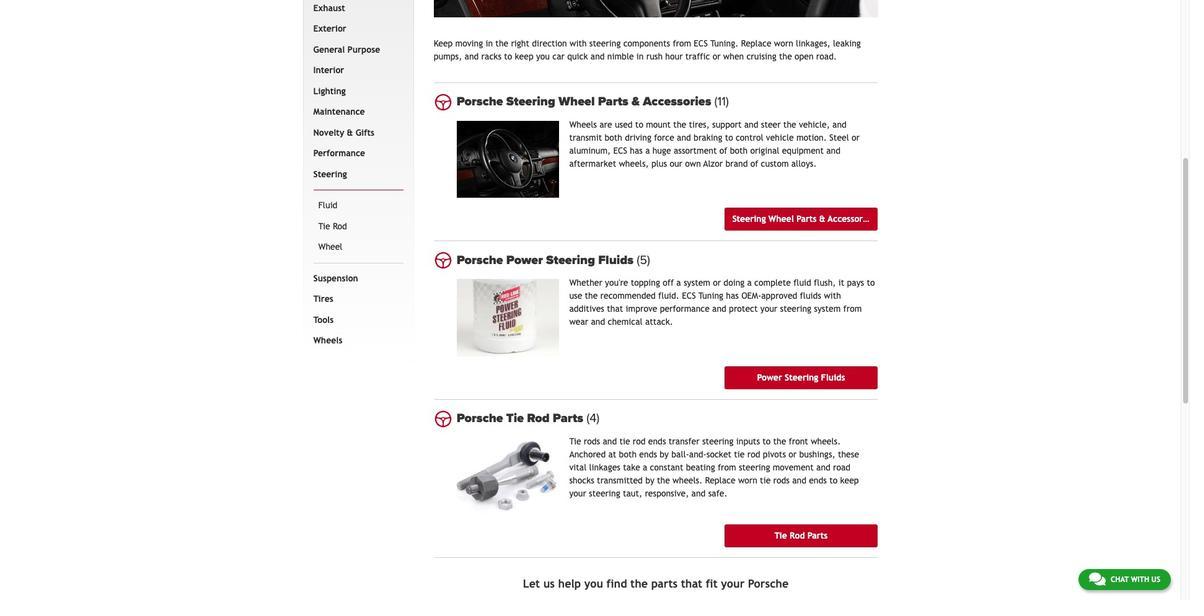 Task type: locate. For each thing, give the bounding box(es) containing it.
1 horizontal spatial of
[[751, 159, 759, 168]]

to right "racks"
[[504, 51, 512, 61]]

tie
[[620, 436, 630, 446], [734, 449, 745, 459], [760, 475, 771, 485]]

1 vertical spatial wheel
[[769, 214, 794, 224]]

rod for tie rod
[[333, 221, 347, 231]]

steering wheel parts & accessories thumbnail image image
[[457, 121, 560, 198]]

system down fluids
[[814, 304, 841, 314]]

power steering fluids link
[[725, 366, 878, 389]]

0 horizontal spatial worn
[[738, 475, 758, 485]]

has down driving
[[630, 146, 643, 155]]

from up hour in the top of the page
[[673, 38, 692, 48]]

1 horizontal spatial replace
[[741, 38, 772, 48]]

support
[[713, 119, 742, 129]]

porsche                                                                                    power steering fluids
[[457, 253, 637, 268]]

1 vertical spatial wheels.
[[673, 475, 703, 485]]

us
[[1152, 575, 1161, 584]]

0 horizontal spatial rod
[[633, 436, 646, 446]]

tie up take
[[620, 436, 630, 446]]

braking
[[694, 132, 723, 142]]

0 vertical spatial rod
[[633, 436, 646, 446]]

parts
[[598, 94, 629, 109], [797, 214, 817, 224], [553, 411, 584, 426], [808, 531, 828, 541]]

or up movement
[[789, 449, 797, 459]]

wheels down tools
[[313, 336, 343, 346]]

wheel up transmit
[[559, 94, 595, 109]]

shocks
[[570, 475, 595, 485]]

wheels
[[570, 119, 597, 129], [313, 336, 343, 346]]

to inside whether you're topping off a system or doing a complete fluid flush, it pays to use the recommended fluid. ecs tuning has oem-approved fluids with additives that improve performance and protect your steering system from wear and chemical attack.
[[867, 278, 875, 288]]

replace up cruising
[[741, 38, 772, 48]]

wheels,
[[619, 159, 649, 168]]

by up constant
[[660, 449, 669, 459]]

0 horizontal spatial with
[[570, 38, 587, 48]]

wheels.
[[811, 436, 841, 446], [673, 475, 703, 485]]

with down the flush,
[[824, 291, 841, 301]]

keep
[[515, 51, 534, 61], [841, 475, 859, 485]]

both up take
[[619, 449, 637, 459]]

2 vertical spatial both
[[619, 449, 637, 459]]

wheel down the 'tie rod'
[[318, 242, 343, 252]]

wheels for wheels
[[313, 336, 343, 346]]

tie inside tie rod link
[[318, 221, 330, 231]]

0 vertical spatial with
[[570, 38, 587, 48]]

that up "chemical"
[[607, 304, 623, 314]]

2 vertical spatial tie
[[760, 475, 771, 485]]

1 horizontal spatial with
[[824, 291, 841, 301]]

0 vertical spatial fluids
[[599, 253, 634, 268]]

replace up safe.
[[705, 475, 736, 485]]

0 vertical spatial that
[[607, 304, 623, 314]]

own
[[685, 159, 701, 168]]

driving
[[625, 132, 652, 142]]

has inside whether you're topping off a system or doing a complete fluid flush, it pays to use the recommended fluid. ecs tuning has oem-approved fluids with additives that improve performance and protect your steering system from wear and chemical attack.
[[726, 291, 739, 301]]

1 horizontal spatial power
[[757, 372, 783, 382]]

your down shocks
[[570, 488, 587, 498]]

1 vertical spatial with
[[824, 291, 841, 301]]

tie rod parts thumbnail image image
[[457, 438, 560, 515]]

0 horizontal spatial accessories
[[643, 94, 712, 109]]

tie down pivots at bottom
[[760, 475, 771, 485]]

accessories
[[643, 94, 712, 109], [828, 214, 875, 224]]

1 vertical spatial wheels
[[313, 336, 343, 346]]

0 vertical spatial worn
[[774, 38, 794, 48]]

1 horizontal spatial in
[[637, 51, 644, 61]]

by down constant
[[646, 475, 655, 485]]

0 vertical spatial replace
[[741, 38, 772, 48]]

fluids
[[599, 253, 634, 268], [821, 372, 846, 382]]

of down original
[[751, 159, 759, 168]]

worn inside tie rods and tie rod ends transfer steering inputs to the front wheels. anchored at both ends by ball-and-socket tie rod pivots or bushings, these vital linkages take a constant beating from steering movement and road shocks transmitted by the wheels. replace worn tie rods and ends to keep your steering taut, responsive, and safe.
[[738, 475, 758, 485]]

fluid link
[[316, 196, 401, 216]]

ends down bushings,
[[809, 475, 827, 485]]

steering up nimble
[[590, 38, 621, 48]]

ecs
[[694, 38, 708, 48], [614, 146, 628, 155], [682, 291, 696, 301]]

1 vertical spatial accessories
[[828, 214, 875, 224]]

tie for tie rod
[[318, 221, 330, 231]]

both down are
[[605, 132, 623, 142]]

both up brand
[[730, 146, 748, 155]]

or
[[713, 51, 721, 61], [852, 132, 860, 142], [713, 278, 721, 288], [789, 449, 797, 459]]

2 vertical spatial from
[[718, 462, 737, 472]]

these
[[838, 449, 860, 459]]

1 vertical spatial rod
[[748, 449, 761, 459]]

custom
[[761, 159, 789, 168]]

to down support
[[725, 132, 733, 142]]

0 vertical spatial by
[[660, 449, 669, 459]]

tie down inputs
[[734, 449, 745, 459]]

and up the assortment
[[677, 132, 691, 142]]

2 horizontal spatial &
[[820, 214, 826, 224]]

rod inside tie rod parts link
[[790, 531, 805, 541]]

wheels up transmit
[[570, 119, 597, 129]]

tie inside tie rod parts link
[[775, 531, 787, 541]]

2 horizontal spatial wheel
[[769, 214, 794, 224]]

to inside keep moving in the right direction with steering components from ecs tuning. replace worn linkages, leaking pumps, and racks to keep you car quick and nimble in rush hour traffic or when cruising the open road.
[[504, 51, 512, 61]]

suspension link
[[311, 268, 401, 289]]

0 vertical spatial wheels
[[570, 119, 597, 129]]

0 vertical spatial wheels.
[[811, 436, 841, 446]]

1 horizontal spatial rod
[[527, 411, 550, 426]]

from down pays
[[844, 304, 862, 314]]

a left huge
[[646, 146, 650, 155]]

1 horizontal spatial you
[[585, 577, 603, 590]]

comments image
[[1089, 572, 1106, 587]]

direction
[[532, 38, 567, 48]]

wheels. down "beating"
[[673, 475, 703, 485]]

wheels inside "wheels are used to mount the tires, support and steer the vehicle, and transmit both driving force and braking to control vehicle motion. steel or aluminum, ecs has a huge assortment of both original equipment and aftermarket wheels, plus our own alzor brand of custom alloys."
[[570, 119, 597, 129]]

that left fit
[[681, 577, 703, 590]]

0 horizontal spatial keep
[[515, 51, 534, 61]]

0 horizontal spatial that
[[607, 304, 623, 314]]

0 vertical spatial rod
[[333, 221, 347, 231]]

replace inside keep moving in the right direction with steering components from ecs tuning. replace worn linkages, leaking pumps, and racks to keep you car quick and nimble in rush hour traffic or when cruising the open road.
[[741, 38, 772, 48]]

the up additives
[[585, 291, 598, 301]]

chemical
[[608, 317, 643, 327]]

purpose
[[348, 45, 380, 54]]

responsive,
[[645, 488, 689, 498]]

worn up cruising
[[774, 38, 794, 48]]

1 vertical spatial replace
[[705, 475, 736, 485]]

wheel down custom
[[769, 214, 794, 224]]

you down direction
[[536, 51, 550, 61]]

exhaust link
[[311, 0, 401, 19]]

system up the tuning
[[684, 278, 711, 288]]

0 vertical spatial keep
[[515, 51, 534, 61]]

0 vertical spatial you
[[536, 51, 550, 61]]

of up alzor
[[720, 146, 728, 155]]

1 horizontal spatial by
[[660, 449, 669, 459]]

from
[[673, 38, 692, 48], [844, 304, 862, 314], [718, 462, 737, 472]]

2 vertical spatial your
[[721, 577, 745, 590]]

0 horizontal spatial your
[[570, 488, 587, 498]]

&
[[632, 94, 640, 109], [347, 128, 353, 138], [820, 214, 826, 224]]

oem-
[[742, 291, 762, 301]]

road.
[[817, 51, 837, 61]]

rod up take
[[633, 436, 646, 446]]

0 vertical spatial rods
[[584, 436, 600, 446]]

1 vertical spatial system
[[814, 304, 841, 314]]

0 horizontal spatial wheels
[[313, 336, 343, 346]]

approved
[[762, 291, 798, 301]]

0 vertical spatial from
[[673, 38, 692, 48]]

used
[[615, 119, 633, 129]]

and down moving
[[465, 51, 479, 61]]

or up the tuning
[[713, 278, 721, 288]]

0 horizontal spatial wheel
[[318, 242, 343, 252]]

0 horizontal spatial &
[[347, 128, 353, 138]]

1 horizontal spatial system
[[814, 304, 841, 314]]

0 horizontal spatial has
[[630, 146, 643, 155]]

worn
[[774, 38, 794, 48], [738, 475, 758, 485]]

interior
[[313, 65, 344, 75]]

0 vertical spatial &
[[632, 94, 640, 109]]

ecs inside keep moving in the right direction with steering components from ecs tuning. replace worn linkages, leaking pumps, and racks to keep you car quick and nimble in rush hour traffic or when cruising the open road.
[[694, 38, 708, 48]]

2 horizontal spatial with
[[1131, 575, 1150, 584]]

a right take
[[643, 462, 648, 472]]

ends down the porsche                                                                                    tie rod parts link
[[649, 436, 666, 446]]

& inside novelty & gifts link
[[347, 128, 353, 138]]

rod
[[633, 436, 646, 446], [748, 449, 761, 459]]

0 vertical spatial tie
[[620, 436, 630, 446]]

by
[[660, 449, 669, 459], [646, 475, 655, 485]]

to right pays
[[867, 278, 875, 288]]

1 vertical spatial keep
[[841, 475, 859, 485]]

wheel link
[[316, 237, 401, 258]]

0 horizontal spatial power
[[507, 253, 543, 268]]

1 horizontal spatial keep
[[841, 475, 859, 485]]

fluids
[[800, 291, 822, 301]]

and down the tuning
[[713, 304, 727, 314]]

from down socket
[[718, 462, 737, 472]]

keep down right
[[515, 51, 534, 61]]

exterior link
[[311, 19, 401, 40]]

with inside chat with us link
[[1131, 575, 1150, 584]]

tie inside tie rods and tie rod ends transfer steering inputs to the front wheels. anchored at both ends by ball-and-socket tie rod pivots or bushings, these vital linkages take a constant beating from steering movement and road shocks transmitted by the wheels. replace worn tie rods and ends to keep your steering taut, responsive, and safe.
[[570, 436, 581, 446]]

ecs inside "wheels are used to mount the tires, support and steer the vehicle, and transmit both driving force and braking to control vehicle motion. steel or aluminum, ecs has a huge assortment of both original equipment and aftermarket wheels, plus our own alzor brand of custom alloys."
[[614, 146, 628, 155]]

performance link
[[311, 143, 401, 164]]

ecs up wheels,
[[614, 146, 628, 155]]

rods up anchored
[[584, 436, 600, 446]]

that inside whether you're topping off a system or doing a complete fluid flush, it pays to use the recommended fluid. ecs tuning has oem-approved fluids with additives that improve performance and protect your steering system from wear and chemical attack.
[[607, 304, 623, 314]]

open
[[795, 51, 814, 61]]

you
[[536, 51, 550, 61], [585, 577, 603, 590]]

worn down inputs
[[738, 475, 758, 485]]

0 vertical spatial ecs
[[694, 38, 708, 48]]

aftermarket
[[570, 159, 617, 168]]

the left tires,
[[674, 119, 687, 129]]

0 horizontal spatial system
[[684, 278, 711, 288]]

1 horizontal spatial fluids
[[821, 372, 846, 382]]

has
[[630, 146, 643, 155], [726, 291, 739, 301]]

0 vertical spatial has
[[630, 146, 643, 155]]

steering inside whether you're topping off a system or doing a complete fluid flush, it pays to use the recommended fluid. ecs tuning has oem-approved fluids with additives that improve performance and protect your steering system from wear and chemical attack.
[[780, 304, 812, 314]]

1 horizontal spatial your
[[721, 577, 745, 590]]

tie
[[318, 221, 330, 231], [507, 411, 524, 426], [570, 436, 581, 446], [775, 531, 787, 541]]

with up quick
[[570, 38, 587, 48]]

when
[[724, 51, 744, 61]]

in up "racks"
[[486, 38, 493, 48]]

or down tuning.
[[713, 51, 721, 61]]

1 vertical spatial ecs
[[614, 146, 628, 155]]

0 horizontal spatial rod
[[333, 221, 347, 231]]

wheels for wheels are used to mount the tires, support and steer the vehicle, and transmit both driving force and braking to control vehicle motion. steel or aluminum, ecs has a huge assortment of both original equipment and aftermarket wheels, plus our own alzor brand of custom alloys.
[[570, 119, 597, 129]]

a inside "wheels are used to mount the tires, support and steer the vehicle, and transmit both driving force and braking to control vehicle motion. steel or aluminum, ecs has a huge assortment of both original equipment and aftermarket wheels, plus our own alzor brand of custom alloys."
[[646, 146, 650, 155]]

tires,
[[689, 119, 710, 129]]

1 vertical spatial by
[[646, 475, 655, 485]]

control
[[736, 132, 764, 142]]

2 horizontal spatial your
[[761, 304, 778, 314]]

you left find
[[585, 577, 603, 590]]

ecs up traffic
[[694, 38, 708, 48]]

1 vertical spatial &
[[347, 128, 353, 138]]

moving
[[456, 38, 483, 48]]

2 vertical spatial with
[[1131, 575, 1150, 584]]

porsche for porsche                                                                                    steering wheel parts & accessories
[[457, 94, 503, 109]]

1 vertical spatial rods
[[774, 475, 790, 485]]

ecs inside whether you're topping off a system or doing a complete fluid flush, it pays to use the recommended fluid. ecs tuning has oem-approved fluids with additives that improve performance and protect your steering system from wear and chemical attack.
[[682, 291, 696, 301]]

has down doing
[[726, 291, 739, 301]]

1 vertical spatial has
[[726, 291, 739, 301]]

steering down fluids
[[780, 304, 812, 314]]

0 horizontal spatial rods
[[584, 436, 600, 446]]

2 horizontal spatial rod
[[790, 531, 805, 541]]

0 vertical spatial wheel
[[559, 94, 595, 109]]

car
[[553, 51, 565, 61]]

attack.
[[646, 317, 673, 327]]

to down the road
[[830, 475, 838, 485]]

of
[[720, 146, 728, 155], [751, 159, 759, 168]]

linkages,
[[796, 38, 831, 48]]

1 horizontal spatial accessories
[[828, 214, 875, 224]]

and-
[[689, 449, 707, 459]]

1 vertical spatial worn
[[738, 475, 758, 485]]

keep down the road
[[841, 475, 859, 485]]

inputs
[[737, 436, 760, 446]]

2 vertical spatial ecs
[[682, 291, 696, 301]]

wheels. up bushings,
[[811, 436, 841, 446]]

0 vertical spatial accessories
[[643, 94, 712, 109]]

your down approved
[[761, 304, 778, 314]]

a up 'oem-' at right
[[748, 278, 752, 288]]

ends up take
[[640, 449, 657, 459]]

1 vertical spatial that
[[681, 577, 703, 590]]

your right fit
[[721, 577, 745, 590]]

1 horizontal spatial from
[[718, 462, 737, 472]]

the up the vehicle
[[784, 119, 797, 129]]

0 horizontal spatial of
[[720, 146, 728, 155]]

0 horizontal spatial wheels.
[[673, 475, 703, 485]]

0 vertical spatial power
[[507, 253, 543, 268]]

from inside whether you're topping off a system or doing a complete fluid flush, it pays to use the recommended fluid. ecs tuning has oem-approved fluids with additives that improve performance and protect your steering system from wear and chemical attack.
[[844, 304, 862, 314]]

0 horizontal spatial replace
[[705, 475, 736, 485]]

in left 'rush'
[[637, 51, 644, 61]]

replace
[[741, 38, 772, 48], [705, 475, 736, 485]]

find
[[607, 577, 627, 590]]

or right the steel
[[852, 132, 860, 142]]

wheel
[[559, 94, 595, 109], [769, 214, 794, 224], [318, 242, 343, 252]]

rod inside tie rod link
[[333, 221, 347, 231]]

the inside whether you're topping off a system or doing a complete fluid flush, it pays to use the recommended fluid. ecs tuning has oem-approved fluids with additives that improve performance and protect your steering system from wear and chemical attack.
[[585, 291, 598, 301]]

fit
[[706, 577, 718, 590]]

with left us at the bottom right
[[1131, 575, 1150, 584]]

0 vertical spatial in
[[486, 38, 493, 48]]

and down additives
[[591, 317, 605, 327]]

and up at
[[603, 436, 617, 446]]

the up "racks"
[[496, 38, 509, 48]]

and up control
[[745, 119, 759, 129]]

1 horizontal spatial has
[[726, 291, 739, 301]]

2 vertical spatial rod
[[790, 531, 805, 541]]

a right off
[[677, 278, 681, 288]]

and
[[465, 51, 479, 61], [591, 51, 605, 61], [745, 119, 759, 129], [833, 119, 847, 129], [677, 132, 691, 142], [827, 146, 841, 155], [713, 304, 727, 314], [591, 317, 605, 327], [603, 436, 617, 446], [817, 462, 831, 472], [793, 475, 807, 485], [692, 488, 706, 498]]

rod down inputs
[[748, 449, 761, 459]]

2 horizontal spatial tie
[[760, 475, 771, 485]]

and down the steel
[[827, 146, 841, 155]]

huge
[[653, 146, 671, 155]]

2 vertical spatial &
[[820, 214, 826, 224]]

taut,
[[623, 488, 643, 498]]

rods down movement
[[774, 475, 790, 485]]

ecs up performance
[[682, 291, 696, 301]]

your
[[761, 304, 778, 314], [570, 488, 587, 498], [721, 577, 745, 590]]

novelty & gifts link
[[311, 123, 401, 143]]

or inside keep moving in the right direction with steering components from ecs tuning. replace worn linkages, leaking pumps, and racks to keep you car quick and nimble in rush hour traffic or when cruising the open road.
[[713, 51, 721, 61]]

1 vertical spatial you
[[585, 577, 603, 590]]



Task type: vqa. For each thing, say whether or not it's contained in the screenshot.
protect
yes



Task type: describe. For each thing, give the bounding box(es) containing it.
porsche                                                                                    tie rod parts
[[457, 411, 587, 426]]

interior link
[[311, 60, 401, 81]]

0 horizontal spatial by
[[646, 475, 655, 485]]

fluid
[[318, 200, 338, 210]]

assortment
[[674, 146, 717, 155]]

both inside tie rods and tie rod ends transfer steering inputs to the front wheels. anchored at both ends by ball-and-socket tie rod pivots or bushings, these vital linkages take a constant beating from steering movement and road shocks transmitted by the wheels. replace worn tie rods and ends to keep your steering taut, responsive, and safe.
[[619, 449, 637, 459]]

brand
[[726, 159, 748, 168]]

your inside tie rods and tie rod ends transfer steering inputs to the front wheels. anchored at both ends by ball-and-socket tie rod pivots or bushings, these vital linkages take a constant beating from steering movement and road shocks transmitted by the wheels. replace worn tie rods and ends to keep your steering taut, responsive, and safe.
[[570, 488, 587, 498]]

0 vertical spatial ends
[[649, 436, 666, 446]]

tie for tie rod parts
[[775, 531, 787, 541]]

1 vertical spatial of
[[751, 159, 759, 168]]

flush,
[[814, 278, 836, 288]]

to up driving
[[636, 119, 644, 129]]

vehicle
[[766, 132, 794, 142]]

novelty & gifts
[[313, 128, 375, 138]]

and down bushings,
[[817, 462, 831, 472]]

tires link
[[311, 289, 401, 310]]

tie for tie rods and tie rod ends transfer steering inputs to the front wheels. anchored at both ends by ball-and-socket tie rod pivots or bushings, these vital linkages take a constant beating from steering movement and road shocks transmitted by the wheels. replace worn tie rods and ends to keep your steering taut, responsive, and safe.
[[570, 436, 581, 446]]

worn inside keep moving in the right direction with steering components from ecs tuning. replace worn linkages, leaking pumps, and racks to keep you car quick and nimble in rush hour traffic or when cruising the open road.
[[774, 38, 794, 48]]

tuning
[[699, 291, 724, 301]]

& inside 'steering wheel parts & accessories' link
[[820, 214, 826, 224]]

traffic
[[686, 51, 710, 61]]

your inside whether you're topping off a system or doing a complete fluid flush, it pays to use the recommended fluid. ecs tuning has oem-approved fluids with additives that improve performance and protect your steering system from wear and chemical attack.
[[761, 304, 778, 314]]

original
[[751, 146, 780, 155]]

novelty
[[313, 128, 344, 138]]

chat
[[1111, 575, 1129, 584]]

let
[[523, 577, 540, 590]]

vehicle,
[[799, 119, 830, 129]]

you inside keep moving in the right direction with steering components from ecs tuning. replace worn linkages, leaking pumps, and racks to keep you car quick and nimble in rush hour traffic or when cruising the open road.
[[536, 51, 550, 61]]

right
[[511, 38, 530, 48]]

it
[[839, 278, 845, 288]]

porsche                                                                                    steering wheel parts & accessories
[[457, 94, 715, 109]]

1 vertical spatial tie
[[734, 449, 745, 459]]

porsche                                                                                    tie rod parts link
[[457, 411, 878, 426]]

pays
[[847, 278, 865, 288]]

a inside tie rods and tie rod ends transfer steering inputs to the front wheels. anchored at both ends by ball-and-socket tie rod pivots or bushings, these vital linkages take a constant beating from steering movement and road shocks transmitted by the wheels. replace worn tie rods and ends to keep your steering taut, responsive, and safe.
[[643, 462, 648, 472]]

porsche for porsche                                                                                    power steering fluids
[[457, 253, 503, 268]]

leaking
[[833, 38, 861, 48]]

porsche for porsche                                                                                    tie rod parts
[[457, 411, 503, 426]]

alzor
[[704, 159, 723, 168]]

constant
[[650, 462, 684, 472]]

the up pivots at bottom
[[774, 436, 787, 446]]

keep moving in the right direction with steering components from ecs tuning. replace worn linkages, leaking pumps, and racks to keep you car quick and nimble in rush hour traffic or when cruising the open road.
[[434, 38, 861, 61]]

1 vertical spatial ends
[[640, 449, 657, 459]]

chat with us link
[[1079, 569, 1171, 590]]

alloys.
[[792, 159, 817, 168]]

1 horizontal spatial &
[[632, 94, 640, 109]]

steering link
[[311, 164, 401, 185]]

keep
[[434, 38, 453, 48]]

hour
[[666, 51, 683, 61]]

wheel inside "link"
[[318, 242, 343, 252]]

steering parts & accessories banner image image
[[434, 0, 878, 17]]

steering up socket
[[703, 436, 734, 446]]

porsche                                                                                    steering wheel parts & accessories link
[[457, 94, 878, 109]]

complete
[[755, 278, 791, 288]]

help
[[558, 577, 581, 590]]

tie rod parts
[[775, 531, 828, 541]]

1 vertical spatial both
[[730, 146, 748, 155]]

ball-
[[672, 449, 689, 459]]

and right quick
[[591, 51, 605, 61]]

0 vertical spatial both
[[605, 132, 623, 142]]

tie rods and tie rod ends transfer steering inputs to the front wheels. anchored at both ends by ball-and-socket tie rod pivots or bushings, these vital linkages take a constant beating from steering movement and road shocks transmitted by the wheels. replace worn tie rods and ends to keep your steering taut, responsive, and safe.
[[570, 436, 860, 498]]

1 horizontal spatial wheel
[[559, 94, 595, 109]]

tie rod link
[[316, 216, 401, 237]]

force
[[654, 132, 675, 142]]

tie rod parts link
[[725, 525, 878, 548]]

tie rod
[[318, 221, 347, 231]]

keep inside tie rods and tie rod ends transfer steering inputs to the front wheels. anchored at both ends by ball-and-socket tie rod pivots or bushings, these vital linkages take a constant beating from steering movement and road shocks transmitted by the wheels. replace worn tie rods and ends to keep your steering taut, responsive, and safe.
[[841, 475, 859, 485]]

0 horizontal spatial in
[[486, 38, 493, 48]]

with inside whether you're topping off a system or doing a complete fluid flush, it pays to use the recommended fluid. ecs tuning has oem-approved fluids with additives that improve performance and protect your steering system from wear and chemical attack.
[[824, 291, 841, 301]]

keep inside keep moving in the right direction with steering components from ecs tuning. replace worn linkages, leaking pumps, and racks to keep you car quick and nimble in rush hour traffic or when cruising the open road.
[[515, 51, 534, 61]]

with inside keep moving in the right direction with steering components from ecs tuning. replace worn linkages, leaking pumps, and racks to keep you car quick and nimble in rush hour traffic or when cruising the open road.
[[570, 38, 587, 48]]

exhaust
[[313, 3, 345, 13]]

exterior
[[313, 24, 347, 34]]

to up pivots at bottom
[[763, 436, 771, 446]]

maintenance
[[313, 107, 365, 117]]

1 horizontal spatial rods
[[774, 475, 790, 485]]

steering inside keep moving in the right direction with steering components from ecs tuning. replace worn linkages, leaking pumps, and racks to keep you car quick and nimble in rush hour traffic or when cruising the open road.
[[590, 38, 621, 48]]

or inside tie rods and tie rod ends transfer steering inputs to the front wheels. anchored at both ends by ball-and-socket tie rod pivots or bushings, these vital linkages take a constant beating from steering movement and road shocks transmitted by the wheels. replace worn tie rods and ends to keep your steering taut, responsive, and safe.
[[789, 449, 797, 459]]

steering down pivots at bottom
[[739, 462, 771, 472]]

performance
[[660, 304, 710, 314]]

power steering fluids thumbnail image image
[[457, 279, 560, 356]]

lighting
[[313, 86, 346, 96]]

and up the steel
[[833, 119, 847, 129]]

socket
[[707, 449, 732, 459]]

0 horizontal spatial tie
[[620, 436, 630, 446]]

wear
[[570, 317, 589, 327]]

steering down transmitted
[[589, 488, 621, 498]]

tools link
[[311, 310, 401, 331]]

off
[[663, 278, 674, 288]]

road
[[833, 462, 851, 472]]

equipment
[[782, 146, 824, 155]]

the down constant
[[657, 475, 670, 485]]

steering wheel parts & accessories link
[[725, 208, 878, 231]]

the right find
[[631, 577, 648, 590]]

steel
[[830, 132, 849, 142]]

replace inside tie rods and tie rod ends transfer steering inputs to the front wheels. anchored at both ends by ball-and-socket tie rod pivots or bushings, these vital linkages take a constant beating from steering movement and road shocks transmitted by the wheels. replace worn tie rods and ends to keep your steering taut, responsive, and safe.
[[705, 475, 736, 485]]

tires
[[313, 294, 333, 304]]

racks
[[482, 51, 502, 61]]

steering subcategories element
[[313, 190, 404, 263]]

front
[[789, 436, 809, 446]]

0 vertical spatial of
[[720, 146, 728, 155]]

the left open
[[779, 51, 792, 61]]

suspension
[[313, 273, 358, 283]]

pumps,
[[434, 51, 462, 61]]

improve
[[626, 304, 658, 314]]

from inside keep moving in the right direction with steering components from ecs tuning. replace worn linkages, leaking pumps, and racks to keep you car quick and nimble in rush hour traffic or when cruising the open road.
[[673, 38, 692, 48]]

general
[[313, 45, 345, 54]]

parts
[[652, 577, 678, 590]]

bushings,
[[800, 449, 836, 459]]

or inside "wheels are used to mount the tires, support and steer the vehicle, and transmit both driving force and braking to control vehicle motion. steel or aluminum, ecs has a huge assortment of both original equipment and aftermarket wheels, plus our own alzor brand of custom alloys."
[[852, 132, 860, 142]]

safe.
[[709, 488, 728, 498]]

vital
[[570, 462, 587, 472]]

pivots
[[763, 449, 786, 459]]

plus
[[652, 159, 667, 168]]

at
[[609, 449, 617, 459]]

fluid
[[794, 278, 812, 288]]

0 horizontal spatial fluids
[[599, 253, 634, 268]]

or inside whether you're topping off a system or doing a complete fluid flush, it pays to use the recommended fluid. ecs tuning has oem-approved fluids with additives that improve performance and protect your steering system from wear and chemical attack.
[[713, 278, 721, 288]]

nimble
[[608, 51, 634, 61]]

recommended
[[601, 291, 656, 301]]

from inside tie rods and tie rod ends transfer steering inputs to the front wheels. anchored at both ends by ball-and-socket tie rod pivots or bushings, these vital linkages take a constant beating from steering movement and road shocks transmitted by the wheels. replace worn tie rods and ends to keep your steering taut, responsive, and safe.
[[718, 462, 737, 472]]

aluminum,
[[570, 146, 611, 155]]

2 vertical spatial ends
[[809, 475, 827, 485]]

protect
[[729, 304, 758, 314]]

whether
[[570, 278, 603, 288]]

let us help you find the parts that fit your     porsche
[[523, 577, 789, 590]]

porsche                                                                                    power steering fluids link
[[457, 253, 878, 268]]

0 vertical spatial system
[[684, 278, 711, 288]]

transmit
[[570, 132, 602, 142]]

rod for tie rod parts
[[790, 531, 805, 541]]

1 vertical spatial power
[[757, 372, 783, 382]]

us
[[544, 577, 555, 590]]

wheels are used to mount the tires, support and steer the vehicle, and transmit both driving force and braking to control vehicle motion. steel or aluminum, ecs has a huge assortment of both original equipment and aftermarket wheels, plus our own alzor brand of custom alloys.
[[570, 119, 860, 168]]

has inside "wheels are used to mount the tires, support and steer the vehicle, and transmit both driving force and braking to control vehicle motion. steel or aluminum, ecs has a huge assortment of both original equipment and aftermarket wheels, plus our own alzor brand of custom alloys."
[[630, 146, 643, 155]]

and left safe.
[[692, 488, 706, 498]]

rush
[[647, 51, 663, 61]]

and down movement
[[793, 475, 807, 485]]

1 vertical spatial rod
[[527, 411, 550, 426]]

beating
[[686, 462, 715, 472]]

1 vertical spatial in
[[637, 51, 644, 61]]

use
[[570, 291, 583, 301]]

motion.
[[797, 132, 827, 142]]

accessories inside 'steering wheel parts & accessories' link
[[828, 214, 875, 224]]



